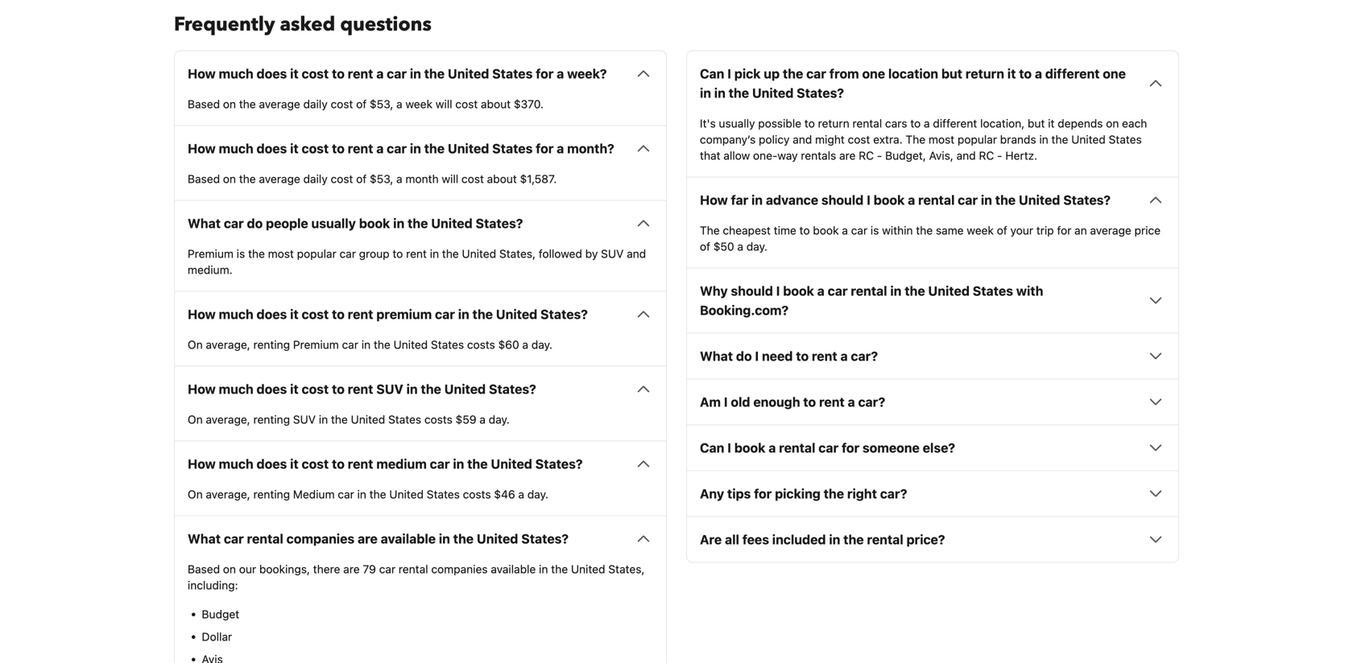 Task type: describe. For each thing, give the bounding box(es) containing it.
states down how much does it cost to rent medium car in the united states? dropdown button
[[427, 488, 460, 501]]

to up based on the average daily cost of $53, a month will cost about $1,587.
[[332, 141, 345, 156]]

much for how much does it cost to rent a car in the united states for a month?
[[219, 141, 254, 156]]

the cheapest time to book a car is within the same week of your trip for an average price of $50 a day.
[[700, 224, 1161, 253]]

extra.
[[874, 133, 903, 146]]

all
[[725, 532, 740, 548]]

return inside it's usually possible to return rental cars to a different location, but it depends on each company's policy and might cost extra. the most popular brands in the united states that allow one-way rentals are rc - budget, avis, and rc - hertz.
[[818, 117, 850, 130]]

a up based on the average daily cost of $53, a week will cost about $370.
[[376, 66, 384, 81]]

budget
[[202, 608, 239, 621]]

cost up on average, renting premium car in the united states costs $60 a day.
[[302, 307, 329, 322]]

right
[[847, 486, 877, 502]]

policy
[[759, 133, 790, 146]]

$53, for week?
[[370, 97, 393, 111]]

does for how much does it cost to rent medium car in the united states?
[[257, 457, 287, 472]]

is inside the cheapest time to book a car is within the same week of your trip for an average price of $50 a day.
[[871, 224, 879, 237]]

will for week?
[[436, 97, 452, 111]]

what car rental companies are available in the united states?
[[188, 532, 569, 547]]

the inside the cheapest time to book a car is within the same week of your trip for an average price of $50 a day.
[[916, 224, 933, 237]]

someone
[[863, 441, 920, 456]]

states down how much does it cost to rent premium car in the united states? dropdown button
[[431, 338, 464, 352]]

any tips for picking the right car?
[[700, 486, 908, 502]]

rent inside dropdown button
[[812, 349, 838, 364]]

what for what car rental companies are available in the united states?
[[188, 532, 221, 547]]

it inside can i pick up the car from one location but return it to a different one in in the united states?
[[1008, 66, 1016, 81]]

the inside it's usually possible to return rental cars to a different location, but it depends on each company's policy and might cost extra. the most popular brands in the united states that allow one-way rentals are rc - budget, avis, and rc - hertz.
[[1052, 133, 1069, 146]]

united inside premium is the most popular car group to rent in the united states, followed by suv and medium.
[[462, 247, 496, 260]]

a left month
[[396, 172, 403, 186]]

about for week?
[[481, 97, 511, 111]]

why
[[700, 283, 728, 299]]

united inside why should i book a car rental in the united states with booking.com?
[[929, 283, 970, 299]]

rental inside it's usually possible to return rental cars to a different location, but it depends on each company's policy and might cost extra. the most popular brands in the united states that allow one-way rentals are rc - budget, avis, and rc - hertz.
[[853, 117, 882, 130]]

average, for how much does it cost to rent medium car in the united states?
[[206, 488, 250, 501]]

your
[[1011, 224, 1034, 237]]

rental left price?
[[867, 532, 904, 548]]

day. right $59
[[489, 413, 510, 426]]

day. right $60
[[532, 338, 553, 352]]

united inside how much does it cost to rent premium car in the united states? dropdown button
[[496, 307, 538, 322]]

medium.
[[188, 263, 233, 277]]

are inside it's usually possible to return rental cars to a different location, but it depends on each company's policy and might cost extra. the most popular brands in the united states that allow one-way rentals are rc - budget, avis, and rc - hertz.
[[840, 149, 856, 162]]

group
[[359, 247, 390, 260]]

for right tips
[[754, 486, 772, 502]]

car inside premium is the most popular car group to rent in the united states, followed by suv and medium.
[[340, 247, 356, 260]]

united inside how much does it cost to rent suv in the united states? dropdown button
[[444, 382, 486, 397]]

on average, renting suv in the united states costs $59 a day.
[[188, 413, 510, 426]]

states down how much does it cost to rent suv in the united states? dropdown button
[[388, 413, 422, 426]]

with
[[1017, 283, 1044, 299]]

location
[[889, 66, 939, 81]]

states inside why should i book a car rental in the united states with booking.com?
[[973, 283, 1014, 299]]

car inside why should i book a car rental in the united states with booking.com?
[[828, 283, 848, 299]]

on for how much does it cost to rent medium car in the united states?
[[188, 488, 203, 501]]

1 one from the left
[[862, 66, 886, 81]]

$1,587.
[[520, 172, 557, 186]]

cost down how much does it cost to rent a car in the united states for a week? dropdown button on the top left of the page
[[456, 97, 478, 111]]

rental inside why should i book a car rental in the united states with booking.com?
[[851, 283, 888, 299]]

the inside it's usually possible to return rental cars to a different location, but it depends on each company's policy and might cost extra. the most popular brands in the united states that allow one-way rentals are rc - budget, avis, and rc - hertz.
[[906, 133, 926, 146]]

based on the average daily cost of $53, a week will cost about $370.
[[188, 97, 544, 111]]

month
[[406, 172, 439, 186]]

will for month?
[[442, 172, 459, 186]]

any
[[700, 486, 724, 502]]

can i book a rental car for someone else? button
[[700, 439, 1166, 458]]

company's
[[700, 133, 756, 146]]

most inside premium is the most popular car group to rent in the united states, followed by suv and medium.
[[268, 247, 294, 260]]

pick
[[735, 66, 761, 81]]

but inside it's usually possible to return rental cars to a different location, but it depends on each company's policy and might cost extra. the most popular brands in the united states that allow one-way rentals are rc - budget, avis, and rc - hertz.
[[1028, 117, 1045, 130]]

a inside can i pick up the car from one location but return it to a different one in in the united states?
[[1035, 66, 1043, 81]]

on average, renting premium car in the united states costs $60 a day.
[[188, 338, 553, 352]]

each
[[1122, 117, 1148, 130]]

one-
[[753, 149, 778, 162]]

frequently
[[174, 11, 275, 38]]

how much does it cost to rent suv in the united states?
[[188, 382, 536, 397]]

a left week?
[[557, 66, 564, 81]]

for up $1,587.
[[536, 141, 554, 156]]

a right $60
[[522, 338, 529, 352]]

in inside based on our bookings, there are 79 car rental companies available in the united states, including:
[[539, 563, 548, 576]]

a down enough
[[769, 441, 776, 456]]

to inside the cheapest time to book a car is within the same week of your trip for an average price of $50 a day.
[[800, 224, 810, 237]]

united inside how much does it cost to rent a car in the united states for a week? dropdown button
[[448, 66, 489, 81]]

but inside can i pick up the car from one location but return it to a different one in in the united states?
[[942, 66, 963, 81]]

usually inside dropdown button
[[311, 216, 356, 231]]

there
[[313, 563, 340, 576]]

united inside what car rental companies are available in the united states? dropdown button
[[477, 532, 518, 547]]

companies inside based on our bookings, there are 79 car rental companies available in the united states, including:
[[431, 563, 488, 576]]

how much does it cost to rent a car in the united states for a month?
[[188, 141, 615, 156]]

cheapest
[[723, 224, 771, 237]]

followed
[[539, 247, 582, 260]]

return inside can i pick up the car from one location but return it to a different one in in the united states?
[[966, 66, 1005, 81]]

it for how much does it cost to rent premium car in the united states?
[[290, 307, 299, 322]]

picking
[[775, 486, 821, 502]]

how much does it cost to rent a car in the united states for a week?
[[188, 66, 607, 81]]

of left "your"
[[997, 224, 1008, 237]]

1 vertical spatial costs
[[425, 413, 453, 426]]

much for how much does it cost to rent premium car in the united states?
[[219, 307, 254, 322]]

can for can i pick up the car from one location but return it to a different one in in the united states?
[[700, 66, 725, 81]]

how much does it cost to rent medium car in the united states?
[[188, 457, 583, 472]]

old
[[731, 395, 751, 410]]

booking.com?
[[700, 303, 789, 318]]

$50
[[714, 240, 735, 253]]

a inside it's usually possible to return rental cars to a different location, but it depends on each company's policy and might cost extra. the most popular brands in the united states that allow one-way rentals are rc - budget, avis, and rc - hertz.
[[924, 117, 930, 130]]

2 - from the left
[[998, 149, 1003, 162]]

0 horizontal spatial week
[[406, 97, 433, 111]]

way
[[778, 149, 798, 162]]

how for how much does it cost to rent premium car in the united states?
[[188, 307, 216, 322]]

the inside the cheapest time to book a car is within the same week of your trip for an average price of $50 a day.
[[700, 224, 720, 237]]

week?
[[567, 66, 607, 81]]

location,
[[981, 117, 1025, 130]]

on inside it's usually possible to return rental cars to a different location, but it depends on each company's policy and might cost extra. the most popular brands in the united states that allow one-way rentals are rc - budget, avis, and rc - hertz.
[[1106, 117, 1119, 130]]

i inside can i pick up the car from one location but return it to a different one in in the united states?
[[728, 66, 732, 81]]

it's
[[700, 117, 716, 130]]

can i pick up the car from one location but return it to a different one in in the united states?
[[700, 66, 1126, 101]]

cost up on average, renting suv in the united states costs $59 a day.
[[302, 382, 329, 397]]

am
[[700, 395, 721, 410]]

how much does it cost to rent a car in the united states for a week? button
[[188, 64, 653, 83]]

cost inside it's usually possible to return rental cars to a different location, but it depends on each company's policy and might cost extra. the most popular brands in the united states that allow one-way rentals are rc - budget, avis, and rc - hertz.
[[848, 133, 870, 146]]

to inside can i pick up the car from one location but return it to a different one in in the united states?
[[1019, 66, 1032, 81]]

what do i need to rent a car?
[[700, 349, 878, 364]]

a left within
[[842, 224, 848, 237]]

popular inside it's usually possible to return rental cars to a different location, but it depends on each company's policy and might cost extra. the most popular brands in the united states that allow one-way rentals are rc - budget, avis, and rc - hertz.
[[958, 133, 997, 146]]

can for can i book a rental car for someone else?
[[700, 441, 725, 456]]

for left someone
[[842, 441, 860, 456]]

it for how much does it cost to rent a car in the united states for a month?
[[290, 141, 299, 156]]

rent inside premium is the most popular car group to rent in the united states, followed by suv and medium.
[[406, 247, 427, 260]]

bookings,
[[259, 563, 310, 576]]

dollar
[[202, 631, 232, 644]]

on for how much does it cost to rent a car in the united states for a month?
[[223, 172, 236, 186]]

to right possible
[[805, 117, 815, 130]]

much for how much does it cost to rent medium car in the united states?
[[219, 457, 254, 472]]

does for how much does it cost to rent suv in the united states?
[[257, 382, 287, 397]]

how much does it cost to rent a car in the united states for a month? button
[[188, 139, 653, 158]]

by
[[586, 247, 598, 260]]

in inside why should i book a car rental in the united states with booking.com?
[[891, 283, 902, 299]]

states inside it's usually possible to return rental cars to a different location, but it depends on each company's policy and might cost extra. the most popular brands in the united states that allow one-way rentals are rc - budget, avis, and rc - hertz.
[[1109, 133, 1142, 146]]

2 rc from the left
[[979, 149, 994, 162]]

what for what car do people usually book in the united states?
[[188, 216, 221, 231]]

are
[[700, 532, 722, 548]]

cost up based on the average daily cost of $53, a month will cost about $1,587.
[[302, 141, 329, 156]]

how for how much does it cost to rent a car in the united states for a month?
[[188, 141, 216, 156]]

cost right month
[[462, 172, 484, 186]]

a up based on the average daily cost of $53, a month will cost about $1,587.
[[376, 141, 384, 156]]

a up within
[[908, 192, 915, 208]]

any tips for picking the right car? button
[[700, 484, 1166, 504]]

a left month?
[[557, 141, 564, 156]]

hertz.
[[1006, 149, 1038, 162]]

a down how much does it cost to rent a car in the united states for a week?
[[396, 97, 403, 111]]

rental up same
[[919, 192, 955, 208]]

0 vertical spatial and
[[793, 133, 812, 146]]

within
[[882, 224, 913, 237]]

united inside how far in advance should i book a rental car in the united states? dropdown button
[[1019, 192, 1061, 208]]

rental up our on the bottom left
[[247, 532, 283, 547]]

price?
[[907, 532, 945, 548]]

most inside it's usually possible to return rental cars to a different location, but it depends on each company's policy and might cost extra. the most popular brands in the united states that allow one-way rentals are rc - budget, avis, and rc - hertz.
[[929, 133, 955, 146]]

how far in advance should i book a rental car in the united states? button
[[700, 190, 1166, 210]]

premium is the most popular car group to rent in the united states, followed by suv and medium.
[[188, 247, 646, 277]]

to inside dropdown button
[[796, 349, 809, 364]]

suv inside how much does it cost to rent suv in the united states? dropdown button
[[376, 382, 404, 397]]

month?
[[567, 141, 615, 156]]

am i old enough to rent a car? button
[[700, 393, 1166, 412]]

cost up medium
[[302, 457, 329, 472]]

how for how far in advance should i book a rental car in the united states?
[[700, 192, 728, 208]]

avis,
[[929, 149, 954, 162]]

can i book a rental car for someone else?
[[700, 441, 956, 456]]

car inside can i pick up the car from one location but return it to a different one in in the united states?
[[807, 66, 827, 81]]

the inside why should i book a car rental in the united states with booking.com?
[[905, 283, 925, 299]]

car? for what do i need to rent a car?
[[851, 349, 878, 364]]

our
[[239, 563, 256, 576]]

should inside why should i book a car rental in the united states with booking.com?
[[731, 283, 773, 299]]

rent up on average, renting premium car in the united states costs $60 a day.
[[348, 307, 373, 322]]

it for how much does it cost to rent suv in the united states?
[[290, 382, 299, 397]]

rental up picking
[[779, 441, 816, 456]]

what car do people usually book in the united states? button
[[188, 214, 653, 233]]

$59
[[456, 413, 477, 426]]

a right $46
[[518, 488, 525, 501]]

on average, renting medium car in the united states costs $46 a day.
[[188, 488, 549, 501]]

fees
[[743, 532, 769, 548]]

states up $1,587.
[[492, 141, 533, 156]]

on for how much does it cost to rent premium car in the united states?
[[188, 338, 203, 352]]

people
[[266, 216, 308, 231]]

how much does it cost to rent suv in the united states? button
[[188, 380, 653, 399]]

in inside premium is the most popular car group to rent in the united states, followed by suv and medium.
[[430, 247, 439, 260]]

united inside it's usually possible to return rental cars to a different location, but it depends on each company's policy and might cost extra. the most popular brands in the united states that allow one-way rentals are rc - budget, avis, and rc - hertz.
[[1072, 133, 1106, 146]]

what car rental companies are available in the united states? button
[[188, 530, 653, 549]]

renting for how much does it cost to rent medium car in the united states?
[[253, 488, 290, 501]]

premium inside premium is the most popular car group to rent in the united states, followed by suv and medium.
[[188, 247, 234, 260]]

why should i book a car rental in the united states with booking.com? button
[[700, 281, 1166, 320]]

frequently asked questions
[[174, 11, 432, 38]]

advance
[[766, 192, 819, 208]]

can i pick up the car from one location but return it to a different one in in the united states? button
[[700, 64, 1166, 103]]

based on our bookings, there are 79 car rental companies available in the united states, including:
[[188, 563, 645, 592]]

does for how much does it cost to rent a car in the united states for a month?
[[257, 141, 287, 156]]



Task type: vqa. For each thing, say whether or not it's contained in the screenshot.
second much from the bottom of the page
yes



Task type: locate. For each thing, give the bounding box(es) containing it.
are left 79
[[343, 563, 360, 576]]

0 horizontal spatial -
[[877, 149, 883, 162]]

available inside based on our bookings, there are 79 car rental companies available in the united states, including:
[[491, 563, 536, 576]]

1 vertical spatial most
[[268, 247, 294, 260]]

available up based on our bookings, there are 79 car rental companies available in the united states, including:
[[381, 532, 436, 547]]

from
[[830, 66, 859, 81]]

week inside the cheapest time to book a car is within the same week of your trip for an average price of $50 a day.
[[967, 224, 994, 237]]

to
[[332, 66, 345, 81], [1019, 66, 1032, 81], [805, 117, 815, 130], [911, 117, 921, 130], [332, 141, 345, 156], [800, 224, 810, 237], [393, 247, 403, 260], [332, 307, 345, 322], [796, 349, 809, 364], [332, 382, 345, 397], [804, 395, 816, 410], [332, 457, 345, 472]]

trip
[[1037, 224, 1054, 237]]

return
[[966, 66, 1005, 81], [818, 117, 850, 130]]

why should i book a car rental in the united states with booking.com?
[[700, 283, 1044, 318]]

enough
[[754, 395, 800, 410]]

average for how much does it cost to rent a car in the united states for a week?
[[259, 97, 300, 111]]

to up on average, renting suv in the united states costs $59 a day.
[[332, 382, 345, 397]]

i
[[728, 66, 732, 81], [867, 192, 871, 208], [776, 283, 780, 299], [755, 349, 759, 364], [724, 395, 728, 410], [728, 441, 732, 456]]

0 vertical spatial but
[[942, 66, 963, 81]]

1 vertical spatial is
[[237, 247, 245, 260]]

book up group
[[359, 216, 390, 231]]

a right "cars"
[[924, 117, 930, 130]]

how far in advance should i book a rental car in the united states?
[[700, 192, 1111, 208]]

popular inside premium is the most popular car group to rent in the united states, followed by suv and medium.
[[297, 247, 337, 260]]

how
[[188, 66, 216, 81], [188, 141, 216, 156], [700, 192, 728, 208], [188, 307, 216, 322], [188, 382, 216, 397], [188, 457, 216, 472]]

1 vertical spatial on
[[188, 413, 203, 426]]

0 horizontal spatial available
[[381, 532, 436, 547]]

depends
[[1058, 117, 1103, 130]]

on for how much does it cost to rent a car in the united states for a week?
[[223, 97, 236, 111]]

costs left $46
[[463, 488, 491, 501]]

premium up the "how much does it cost to rent suv in the united states?"
[[293, 338, 339, 352]]

0 vertical spatial are
[[840, 149, 856, 162]]

available down $46
[[491, 563, 536, 576]]

for inside the cheapest time to book a car is within the same week of your trip for an average price of $50 a day.
[[1057, 224, 1072, 237]]

2 vertical spatial renting
[[253, 488, 290, 501]]

0 vertical spatial should
[[822, 192, 864, 208]]

do left the people
[[247, 216, 263, 231]]

0 horizontal spatial usually
[[311, 216, 356, 231]]

are inside based on our bookings, there are 79 car rental companies available in the united states, including:
[[343, 563, 360, 576]]

1 vertical spatial average
[[259, 172, 300, 186]]

0 horizontal spatial different
[[933, 117, 978, 130]]

cost up what car do people usually book in the united states?
[[331, 172, 353, 186]]

united inside how much does it cost to rent a car in the united states for a month? dropdown button
[[448, 141, 489, 156]]

on for what car rental companies are available in the united states?
[[223, 563, 236, 576]]

tips
[[728, 486, 751, 502]]

1 horizontal spatial but
[[1028, 117, 1045, 130]]

states,
[[499, 247, 536, 260], [609, 563, 645, 576]]

an
[[1075, 224, 1087, 237]]

to inside premium is the most popular car group to rent in the united states, followed by suv and medium.
[[393, 247, 403, 260]]

about for month?
[[487, 172, 517, 186]]

popular down the people
[[297, 247, 337, 260]]

1 can from the top
[[700, 66, 725, 81]]

2 horizontal spatial and
[[957, 149, 976, 162]]

0 vertical spatial is
[[871, 224, 879, 237]]

1 vertical spatial and
[[957, 149, 976, 162]]

0 horizontal spatial premium
[[188, 247, 234, 260]]

united inside what car do people usually book in the united states? dropdown button
[[431, 216, 473, 231]]

to right enough
[[804, 395, 816, 410]]

daily down asked
[[303, 97, 328, 111]]

it for how much does it cost to rent a car in the united states for a week?
[[290, 66, 299, 81]]

does
[[257, 66, 287, 81], [257, 141, 287, 156], [257, 307, 287, 322], [257, 382, 287, 397], [257, 457, 287, 472]]

0 horizontal spatial companies
[[287, 532, 355, 547]]

rent up based on the average daily cost of $53, a week will cost about $370.
[[348, 66, 373, 81]]

can inside can i pick up the car from one location but return it to a different one in in the united states?
[[700, 66, 725, 81]]

0 vertical spatial can
[[700, 66, 725, 81]]

1 horizontal spatial premium
[[293, 338, 339, 352]]

2 renting from the top
[[253, 413, 290, 426]]

and right avis,
[[957, 149, 976, 162]]

$370.
[[514, 97, 544, 111]]

of down how much does it cost to rent a car in the united states for a week?
[[356, 97, 367, 111]]

to up based on the average daily cost of $53, a week will cost about $370.
[[332, 66, 345, 81]]

0 horizontal spatial suv
[[293, 413, 316, 426]]

based for how much does it cost to rent a car in the united states for a week?
[[188, 97, 220, 111]]

renting
[[253, 338, 290, 352], [253, 413, 290, 426], [253, 488, 290, 501]]

1 based from the top
[[188, 97, 220, 111]]

popular down location,
[[958, 133, 997, 146]]

1 horizontal spatial is
[[871, 224, 879, 237]]

do left need
[[736, 349, 752, 364]]

companies down what car rental companies are available in the united states? dropdown button
[[431, 563, 488, 576]]

can up the any
[[700, 441, 725, 456]]

i inside dropdown button
[[755, 349, 759, 364]]

week down how much does it cost to rent a car in the united states for a week? dropdown button on the top left of the page
[[406, 97, 433, 111]]

0 vertical spatial costs
[[467, 338, 495, 352]]

$53, down how much does it cost to rent a car in the united states for a week?
[[370, 97, 393, 111]]

to up medium
[[332, 457, 345, 472]]

do inside dropdown button
[[247, 216, 263, 231]]

will right month
[[442, 172, 459, 186]]

a up can i book a rental car for someone else? at bottom
[[848, 395, 855, 410]]

1 vertical spatial week
[[967, 224, 994, 237]]

day. down the cheapest
[[747, 240, 768, 253]]

states?
[[797, 85, 844, 101], [1064, 192, 1111, 208], [476, 216, 523, 231], [541, 307, 588, 322], [489, 382, 536, 397], [536, 457, 583, 472], [521, 532, 569, 547]]

how for how much does it cost to rent suv in the united states?
[[188, 382, 216, 397]]

suv down the "how much does it cost to rent suv in the united states?"
[[293, 413, 316, 426]]

much for how much does it cost to rent suv in the united states?
[[219, 382, 254, 397]]

rental inside based on our bookings, there are 79 car rental companies available in the united states, including:
[[399, 563, 428, 576]]

usually inside it's usually possible to return rental cars to a different location, but it depends on each company's policy and might cost extra. the most popular brands in the united states that allow one-way rentals are rc - budget, avis, and rc - hertz.
[[719, 117, 755, 130]]

states, inside premium is the most popular car group to rent in the united states, followed by suv and medium.
[[499, 247, 536, 260]]

costs
[[467, 338, 495, 352], [425, 413, 453, 426], [463, 488, 491, 501]]

3 average, from the top
[[206, 488, 250, 501]]

far
[[731, 192, 749, 208]]

renting for how much does it cost to rent premium car in the united states?
[[253, 338, 290, 352]]

rent up can i book a rental car for someone else? at bottom
[[819, 395, 845, 410]]

0 horizontal spatial and
[[627, 247, 646, 260]]

1 vertical spatial do
[[736, 349, 752, 364]]

2 vertical spatial average
[[1091, 224, 1132, 237]]

a right the $50
[[738, 240, 744, 253]]

0 vertical spatial suv
[[601, 247, 624, 260]]

1 vertical spatial return
[[818, 117, 850, 130]]

1 horizontal spatial companies
[[431, 563, 488, 576]]

daily for how much does it cost to rent a car in the united states for a week?
[[303, 97, 328, 111]]

costs for premium
[[467, 338, 495, 352]]

0 horizontal spatial one
[[862, 66, 886, 81]]

based inside based on our bookings, there are 79 car rental companies available in the united states, including:
[[188, 563, 220, 576]]

based on the average daily cost of $53, a month will cost about $1,587.
[[188, 172, 557, 186]]

0 horizontal spatial should
[[731, 283, 773, 299]]

a right $59
[[480, 413, 486, 426]]

1 on from the top
[[188, 338, 203, 352]]

2 based from the top
[[188, 172, 220, 186]]

book down old
[[735, 441, 766, 456]]

0 vertical spatial about
[[481, 97, 511, 111]]

week right same
[[967, 224, 994, 237]]

1 horizontal spatial popular
[[958, 133, 997, 146]]

medium
[[293, 488, 335, 501]]

1 $53, from the top
[[370, 97, 393, 111]]

rc down extra. at the top right of page
[[859, 149, 874, 162]]

day. inside the cheapest time to book a car is within the same week of your trip for an average price of $50 a day.
[[747, 240, 768, 253]]

1 vertical spatial the
[[700, 224, 720, 237]]

to right time
[[800, 224, 810, 237]]

cost down how much does it cost to rent a car in the united states for a week?
[[331, 97, 353, 111]]

1 horizontal spatial usually
[[719, 117, 755, 130]]

rent up on average, renting medium car in the united states costs $46 a day.
[[348, 457, 373, 472]]

one
[[862, 66, 886, 81], [1103, 66, 1126, 81]]

$53,
[[370, 97, 393, 111], [370, 172, 393, 186]]

cost down asked
[[302, 66, 329, 81]]

states
[[492, 66, 533, 81], [1109, 133, 1142, 146], [492, 141, 533, 156], [973, 283, 1014, 299], [431, 338, 464, 352], [388, 413, 422, 426], [427, 488, 460, 501]]

of up what car do people usually book in the united states?
[[356, 172, 367, 186]]

about left $1,587.
[[487, 172, 517, 186]]

0 vertical spatial car?
[[851, 349, 878, 364]]

0 horizontal spatial states,
[[499, 247, 536, 260]]

book up within
[[874, 192, 905, 208]]

1 vertical spatial should
[[731, 283, 773, 299]]

are inside dropdown button
[[358, 532, 378, 547]]

1 vertical spatial will
[[442, 172, 459, 186]]

car? inside dropdown button
[[851, 349, 878, 364]]

1 rc from the left
[[859, 149, 874, 162]]

1 does from the top
[[257, 66, 287, 81]]

1 vertical spatial available
[[491, 563, 536, 576]]

1 vertical spatial different
[[933, 117, 978, 130]]

2 one from the left
[[1103, 66, 1126, 81]]

medium
[[376, 457, 427, 472]]

1 horizontal spatial suv
[[376, 382, 404, 397]]

1 vertical spatial states,
[[609, 563, 645, 576]]

price
[[1135, 224, 1161, 237]]

2 vertical spatial are
[[343, 563, 360, 576]]

am i old enough to rent a car?
[[700, 395, 886, 410]]

average, for how much does it cost to rent suv in the united states?
[[206, 413, 250, 426]]

2 does from the top
[[257, 141, 287, 156]]

are all fees included in the rental price? button
[[700, 530, 1166, 550]]

allow
[[724, 149, 750, 162]]

2 on from the top
[[188, 413, 203, 426]]

1 horizontal spatial one
[[1103, 66, 1126, 81]]

0 vertical spatial popular
[[958, 133, 997, 146]]

it inside it's usually possible to return rental cars to a different location, but it depends on each company's policy and might cost extra. the most popular brands in the united states that allow one-way rentals are rc - budget, avis, and rc - hertz.
[[1048, 117, 1055, 130]]

rental
[[853, 117, 882, 130], [919, 192, 955, 208], [851, 283, 888, 299], [779, 441, 816, 456], [247, 532, 283, 547], [867, 532, 904, 548], [399, 563, 428, 576]]

a up 'what do i need to rent a car?'
[[818, 283, 825, 299]]

costs left $60
[[467, 338, 495, 352]]

1 horizontal spatial different
[[1046, 66, 1100, 81]]

usually
[[719, 117, 755, 130], [311, 216, 356, 231]]

to right group
[[393, 247, 403, 260]]

companies inside dropdown button
[[287, 532, 355, 547]]

popular
[[958, 133, 997, 146], [297, 247, 337, 260]]

4 does from the top
[[257, 382, 287, 397]]

1 horizontal spatial most
[[929, 133, 955, 146]]

the up budget,
[[906, 133, 926, 146]]

usually up company's
[[719, 117, 755, 130]]

a inside why should i book a car rental in the united states with booking.com?
[[818, 283, 825, 299]]

average, for how much does it cost to rent premium car in the united states?
[[206, 338, 250, 352]]

on inside based on our bookings, there are 79 car rental companies available in the united states, including:
[[223, 563, 236, 576]]

0 vertical spatial states,
[[499, 247, 536, 260]]

1 vertical spatial based
[[188, 172, 220, 186]]

book inside the cheapest time to book a car is within the same week of your trip for an average price of $50 a day.
[[813, 224, 839, 237]]

different
[[1046, 66, 1100, 81], [933, 117, 978, 130]]

states, inside based on our bookings, there are 79 car rental companies available in the united states, including:
[[609, 563, 645, 576]]

1 much from the top
[[219, 66, 254, 81]]

states left with
[[973, 283, 1014, 299]]

the up the $50
[[700, 224, 720, 237]]

0 horizontal spatial popular
[[297, 247, 337, 260]]

united inside based on our bookings, there are 79 car rental companies available in the united states, including:
[[571, 563, 606, 576]]

0 vertical spatial average,
[[206, 338, 250, 352]]

should up booking.com?
[[731, 283, 773, 299]]

for
[[536, 66, 554, 81], [536, 141, 554, 156], [1057, 224, 1072, 237], [842, 441, 860, 456], [754, 486, 772, 502]]

0 horizontal spatial do
[[247, 216, 263, 231]]

1 average, from the top
[[206, 338, 250, 352]]

a down why should i book a car rental in the united states with booking.com?
[[841, 349, 848, 364]]

1 vertical spatial renting
[[253, 413, 290, 426]]

5 does from the top
[[257, 457, 287, 472]]

rent right need
[[812, 349, 838, 364]]

will
[[436, 97, 452, 111], [442, 172, 459, 186]]

1 - from the left
[[877, 149, 883, 162]]

0 horizontal spatial the
[[700, 224, 720, 237]]

of left the $50
[[700, 240, 711, 253]]

2 can from the top
[[700, 441, 725, 456]]

$53, down how much does it cost to rent a car in the united states for a month? on the top
[[370, 172, 393, 186]]

1 vertical spatial premium
[[293, 338, 339, 352]]

renting for how much does it cost to rent suv in the united states?
[[253, 413, 290, 426]]

1 horizontal spatial the
[[906, 133, 926, 146]]

states down each
[[1109, 133, 1142, 146]]

same
[[936, 224, 964, 237]]

on
[[223, 97, 236, 111], [1106, 117, 1119, 130], [223, 172, 236, 186], [223, 563, 236, 576]]

2 vertical spatial based
[[188, 563, 220, 576]]

1 vertical spatial about
[[487, 172, 517, 186]]

and up way
[[793, 133, 812, 146]]

car?
[[851, 349, 878, 364], [858, 395, 886, 410], [880, 486, 908, 502]]

what car do people usually book in the united states?
[[188, 216, 523, 231]]

available
[[381, 532, 436, 547], [491, 563, 536, 576]]

2 $53, from the top
[[370, 172, 393, 186]]

1 vertical spatial but
[[1028, 117, 1045, 130]]

states? inside can i pick up the car from one location but return it to a different one in in the united states?
[[797, 85, 844, 101]]

to up on average, renting premium car in the united states costs $60 a day.
[[332, 307, 345, 322]]

how for how much does it cost to rent a car in the united states for a week?
[[188, 66, 216, 81]]

and right the "by"
[[627, 247, 646, 260]]

united inside how much does it cost to rent medium car in the united states? dropdown button
[[491, 457, 532, 472]]

most up avis,
[[929, 133, 955, 146]]

1 horizontal spatial should
[[822, 192, 864, 208]]

rentals
[[801, 149, 837, 162]]

1 vertical spatial companies
[[431, 563, 488, 576]]

does for how much does it cost to rent premium car in the united states?
[[257, 307, 287, 322]]

79
[[363, 563, 376, 576]]

to right "cars"
[[911, 117, 921, 130]]

brands
[[1000, 133, 1037, 146]]

2 vertical spatial car?
[[880, 486, 908, 502]]

rent up based on the average daily cost of $53, a month will cost about $1,587.
[[348, 141, 373, 156]]

book up booking.com?
[[783, 283, 814, 299]]

in inside it's usually possible to return rental cars to a different location, but it depends on each company's policy and might cost extra. the most popular brands in the united states that allow one-way rentals are rc - budget, avis, and rc - hertz.
[[1040, 133, 1049, 146]]

a inside dropdown button
[[841, 349, 848, 364]]

0 vertical spatial daily
[[303, 97, 328, 111]]

average inside the cheapest time to book a car is within the same week of your trip for an average price of $50 a day.
[[1091, 224, 1132, 237]]

a
[[376, 66, 384, 81], [557, 66, 564, 81], [1035, 66, 1043, 81], [396, 97, 403, 111], [924, 117, 930, 130], [376, 141, 384, 156], [557, 141, 564, 156], [396, 172, 403, 186], [908, 192, 915, 208], [842, 224, 848, 237], [738, 240, 744, 253], [818, 283, 825, 299], [522, 338, 529, 352], [841, 349, 848, 364], [848, 395, 855, 410], [480, 413, 486, 426], [769, 441, 776, 456], [518, 488, 525, 501]]

rent
[[348, 66, 373, 81], [348, 141, 373, 156], [406, 247, 427, 260], [348, 307, 373, 322], [812, 349, 838, 364], [348, 382, 373, 397], [819, 395, 845, 410], [348, 457, 373, 472]]

2 much from the top
[[219, 141, 254, 156]]

available inside dropdown button
[[381, 532, 436, 547]]

1 horizontal spatial available
[[491, 563, 536, 576]]

how much does it cost to rent medium car in the united states? button
[[188, 455, 653, 474]]

else?
[[923, 441, 956, 456]]

0 vertical spatial renting
[[253, 338, 290, 352]]

0 vertical spatial do
[[247, 216, 263, 231]]

3 renting from the top
[[253, 488, 290, 501]]

for left an
[[1057, 224, 1072, 237]]

it for how much does it cost to rent medium car in the united states?
[[290, 457, 299, 472]]

are up 79
[[358, 532, 378, 547]]

to up location,
[[1019, 66, 1032, 81]]

average
[[259, 97, 300, 111], [259, 172, 300, 186], [1091, 224, 1132, 237]]

car? for am i old enough to rent a car?
[[858, 395, 886, 410]]

1 horizontal spatial return
[[966, 66, 1005, 81]]

states up $370.
[[492, 66, 533, 81]]

up
[[764, 66, 780, 81]]

different inside it's usually possible to return rental cars to a different location, but it depends on each company's policy and might cost extra. the most popular brands in the united states that allow one-way rentals are rc - budget, avis, and rc - hertz.
[[933, 117, 978, 130]]

1 horizontal spatial states,
[[609, 563, 645, 576]]

average,
[[206, 338, 250, 352], [206, 413, 250, 426], [206, 488, 250, 501]]

5 much from the top
[[219, 457, 254, 472]]

2 vertical spatial average,
[[206, 488, 250, 501]]

1 renting from the top
[[253, 338, 290, 352]]

0 vertical spatial companies
[[287, 532, 355, 547]]

but right location
[[942, 66, 963, 81]]

what inside dropdown button
[[700, 349, 733, 364]]

does for how much does it cost to rent a car in the united states for a week?
[[257, 66, 287, 81]]

cost left extra. at the top right of page
[[848, 133, 870, 146]]

book inside why should i book a car rental in the united states with booking.com?
[[783, 283, 814, 299]]

2 vertical spatial what
[[188, 532, 221, 547]]

suv right the "by"
[[601, 247, 624, 260]]

different up avis,
[[933, 117, 978, 130]]

1 vertical spatial car?
[[858, 395, 886, 410]]

are down might
[[840, 149, 856, 162]]

and inside premium is the most popular car group to rent in the united states, followed by suv and medium.
[[627, 247, 646, 260]]

return up might
[[818, 117, 850, 130]]

much
[[219, 66, 254, 81], [219, 141, 254, 156], [219, 307, 254, 322], [219, 382, 254, 397], [219, 457, 254, 472]]

2 vertical spatial suv
[[293, 413, 316, 426]]

2 daily from the top
[[303, 172, 328, 186]]

companies up "there"
[[287, 532, 355, 547]]

what up including:
[[188, 532, 221, 547]]

3 based from the top
[[188, 563, 220, 576]]

3 much from the top
[[219, 307, 254, 322]]

$53, for month?
[[370, 172, 393, 186]]

1 horizontal spatial week
[[967, 224, 994, 237]]

0 vertical spatial week
[[406, 97, 433, 111]]

what for what do i need to rent a car?
[[700, 349, 733, 364]]

based for how much does it cost to rent a car in the united states for a month?
[[188, 172, 220, 186]]

costs left $59
[[425, 413, 453, 426]]

0 vertical spatial will
[[436, 97, 452, 111]]

might
[[815, 133, 845, 146]]

1 vertical spatial are
[[358, 532, 378, 547]]

1 vertical spatial average,
[[206, 413, 250, 426]]

0 vertical spatial what
[[188, 216, 221, 231]]

in
[[410, 66, 421, 81], [700, 85, 711, 101], [715, 85, 726, 101], [1040, 133, 1049, 146], [410, 141, 421, 156], [752, 192, 763, 208], [981, 192, 993, 208], [393, 216, 405, 231], [430, 247, 439, 260], [891, 283, 902, 299], [458, 307, 470, 322], [362, 338, 371, 352], [407, 382, 418, 397], [319, 413, 328, 426], [453, 457, 464, 472], [357, 488, 367, 501], [439, 532, 450, 547], [829, 532, 841, 548], [539, 563, 548, 576]]

premium
[[376, 307, 432, 322]]

car inside based on our bookings, there are 79 car rental companies available in the united states, including:
[[379, 563, 396, 576]]

0 horizontal spatial most
[[268, 247, 294, 260]]

1 vertical spatial popular
[[297, 247, 337, 260]]

is inside premium is the most popular car group to rent in the united states, followed by suv and medium.
[[237, 247, 245, 260]]

will down how much does it cost to rent a car in the united states for a week? dropdown button on the top left of the page
[[436, 97, 452, 111]]

possible
[[758, 117, 802, 130]]

car? right right
[[880, 486, 908, 502]]

1 horizontal spatial -
[[998, 149, 1003, 162]]

0 vertical spatial usually
[[719, 117, 755, 130]]

usually right the people
[[311, 216, 356, 231]]

much for how much does it cost to rent a car in the united states for a week?
[[219, 66, 254, 81]]

the
[[424, 66, 445, 81], [783, 66, 804, 81], [729, 85, 749, 101], [239, 97, 256, 111], [1052, 133, 1069, 146], [424, 141, 445, 156], [239, 172, 256, 186], [996, 192, 1016, 208], [408, 216, 428, 231], [916, 224, 933, 237], [248, 247, 265, 260], [442, 247, 459, 260], [905, 283, 925, 299], [473, 307, 493, 322], [374, 338, 391, 352], [421, 382, 441, 397], [331, 413, 348, 426], [467, 457, 488, 472], [824, 486, 844, 502], [370, 488, 386, 501], [453, 532, 474, 547], [844, 532, 864, 548], [551, 563, 568, 576]]

time
[[774, 224, 797, 237]]

different inside can i pick up the car from one location but return it to a different one in in the united states?
[[1046, 66, 1100, 81]]

car? down why should i book a car rental in the united states with booking.com?
[[851, 349, 878, 364]]

what
[[188, 216, 221, 231], [700, 349, 733, 364], [188, 532, 221, 547]]

suv inside premium is the most popular car group to rent in the united states, followed by suv and medium.
[[601, 247, 624, 260]]

including:
[[188, 579, 238, 592]]

4 much from the top
[[219, 382, 254, 397]]

based for what car rental companies are available in the united states?
[[188, 563, 220, 576]]

i inside why should i book a car rental in the united states with booking.com?
[[776, 283, 780, 299]]

need
[[762, 349, 793, 364]]

car? up someone
[[858, 395, 886, 410]]

3 on from the top
[[188, 488, 203, 501]]

2 horizontal spatial suv
[[601, 247, 624, 260]]

0 vertical spatial most
[[929, 133, 955, 146]]

for up $370.
[[536, 66, 554, 81]]

average for how much does it cost to rent a car in the united states for a month?
[[259, 172, 300, 186]]

0 vertical spatial average
[[259, 97, 300, 111]]

cars
[[885, 117, 908, 130]]

do inside dropdown button
[[736, 349, 752, 364]]

costs for medium
[[463, 488, 491, 501]]

what do i need to rent a car? button
[[700, 347, 1166, 366]]

0 horizontal spatial but
[[942, 66, 963, 81]]

suv down on average, renting premium car in the united states costs $60 a day.
[[376, 382, 404, 397]]

3 does from the top
[[257, 307, 287, 322]]

rental down what car rental companies are available in the united states? dropdown button
[[399, 563, 428, 576]]

how much does it cost to rent premium car in the united states?
[[188, 307, 588, 322]]

2 average, from the top
[[206, 413, 250, 426]]

can left pick
[[700, 66, 725, 81]]

of
[[356, 97, 367, 111], [356, 172, 367, 186], [997, 224, 1008, 237], [700, 240, 711, 253]]

united inside can i pick up the car from one location but return it to a different one in in the united states?
[[752, 85, 794, 101]]

daily for how much does it cost to rent a car in the united states for a month?
[[303, 172, 328, 186]]

1 vertical spatial usually
[[311, 216, 356, 231]]

how for how much does it cost to rent medium car in the united states?
[[188, 457, 216, 472]]

- down extra. at the top right of page
[[877, 149, 883, 162]]

0 horizontal spatial is
[[237, 247, 245, 260]]

the inside based on our bookings, there are 79 car rental companies available in the united states, including:
[[551, 563, 568, 576]]

one up each
[[1103, 66, 1126, 81]]

it
[[290, 66, 299, 81], [1008, 66, 1016, 81], [1048, 117, 1055, 130], [290, 141, 299, 156], [290, 307, 299, 322], [290, 382, 299, 397], [290, 457, 299, 472]]

day. right $46
[[528, 488, 549, 501]]

0 horizontal spatial return
[[818, 117, 850, 130]]

0 vertical spatial on
[[188, 338, 203, 352]]

0 vertical spatial different
[[1046, 66, 1100, 81]]

most down the people
[[268, 247, 294, 260]]

car
[[387, 66, 407, 81], [807, 66, 827, 81], [387, 141, 407, 156], [958, 192, 978, 208], [224, 216, 244, 231], [851, 224, 868, 237], [340, 247, 356, 260], [828, 283, 848, 299], [435, 307, 455, 322], [342, 338, 359, 352], [819, 441, 839, 456], [430, 457, 450, 472], [338, 488, 354, 501], [224, 532, 244, 547], [379, 563, 396, 576]]

2 vertical spatial and
[[627, 247, 646, 260]]

on for how much does it cost to rent suv in the united states?
[[188, 413, 203, 426]]

1 daily from the top
[[303, 97, 328, 111]]

1 vertical spatial suv
[[376, 382, 404, 397]]

car inside the cheapest time to book a car is within the same week of your trip for an average price of $50 a day.
[[851, 224, 868, 237]]

rent up on average, renting suv in the united states costs $59 a day.
[[348, 382, 373, 397]]

0 vertical spatial return
[[966, 66, 1005, 81]]



